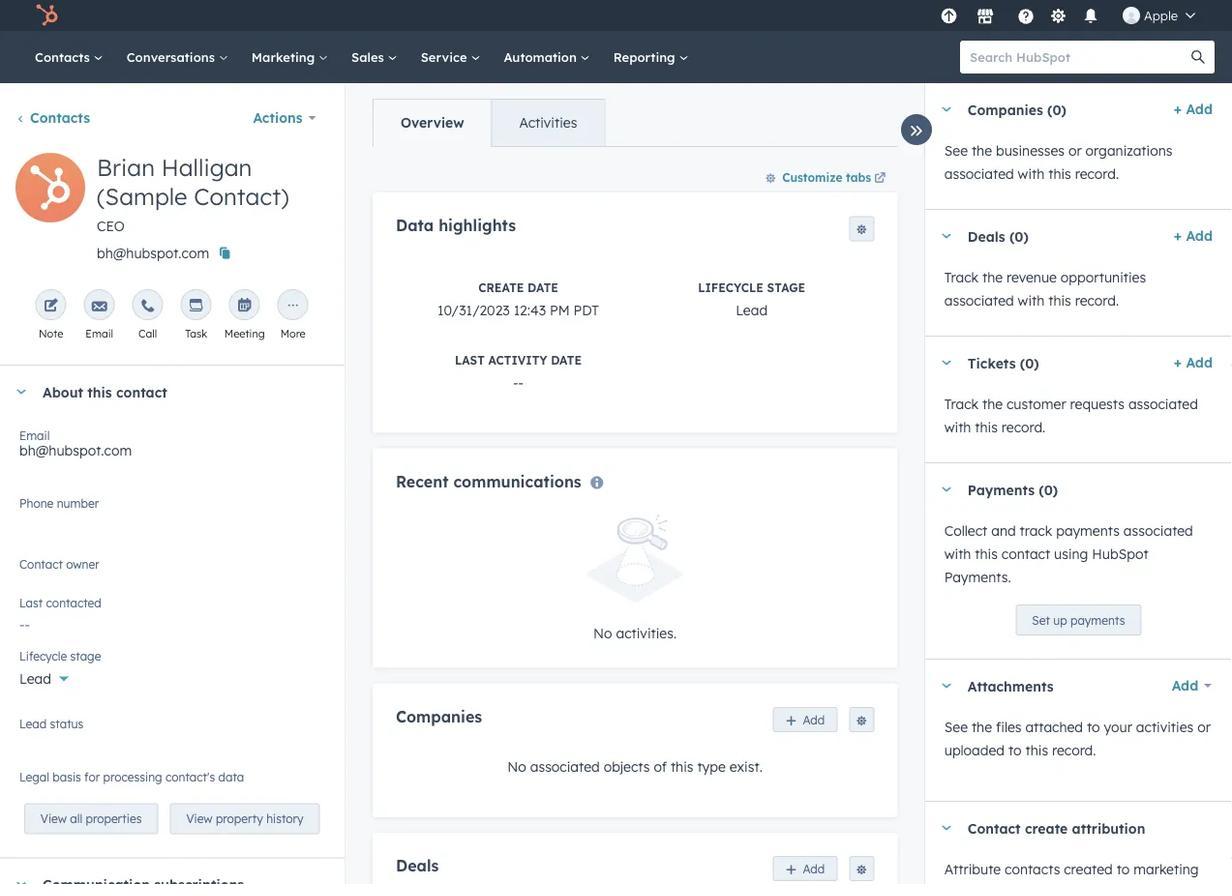 Task type: locate. For each thing, give the bounding box(es) containing it.
track down tickets
[[945, 396, 979, 413]]

0 vertical spatial bh@hubspot.com
[[97, 245, 209, 262]]

date right activity
[[550, 353, 581, 367]]

associated left objects
[[530, 759, 599, 776]]

see up uploaded
[[945, 719, 968, 736]]

2 caret image from the top
[[941, 487, 952, 492]]

companies inside dropdown button
[[968, 101, 1043, 118]]

3 caret image from the top
[[941, 826, 952, 831]]

1 vertical spatial last
[[19, 596, 43, 610]]

1 + add from the top
[[1174, 101, 1213, 118]]

the left businesses
[[972, 142, 992, 159]]

last for last contacted
[[19, 596, 43, 610]]

sales
[[351, 49, 388, 65]]

1 vertical spatial email
[[19, 428, 50, 443]]

add button for deals
[[773, 857, 837, 882]]

contacts link down hubspot link
[[23, 31, 115, 83]]

0 vertical spatial see
[[945, 142, 968, 159]]

caret image
[[941, 234, 952, 239], [941, 361, 952, 365], [15, 390, 27, 394], [941, 684, 952, 689], [15, 883, 27, 885]]

1 vertical spatial no
[[593, 625, 612, 642]]

task image
[[188, 299, 204, 315]]

files
[[996, 719, 1022, 736]]

2 see from the top
[[945, 719, 968, 736]]

record. inside see the files attached to your activities or uploaded to this record.
[[1052, 743, 1096, 759]]

contact
[[116, 384, 167, 401], [1002, 546, 1050, 563]]

1 horizontal spatial email
[[86, 327, 113, 341]]

track
[[945, 269, 979, 286], [945, 396, 979, 413]]

sales link
[[340, 31, 409, 83]]

lead inside lifecycle stage lead
[[735, 301, 767, 318]]

1 horizontal spatial view
[[186, 812, 213, 826]]

upgrade image
[[940, 8, 958, 26]]

0 vertical spatial last
[[455, 353, 484, 367]]

(0) up revenue
[[1010, 228, 1029, 245]]

1 add button from the top
[[773, 707, 837, 733]]

1 horizontal spatial no
[[507, 759, 526, 776]]

record. down the attached
[[1052, 743, 1096, 759]]

objects
[[603, 759, 650, 776]]

1 horizontal spatial lifecycle
[[698, 280, 763, 295]]

caret image inside payments (0) dropdown button
[[941, 487, 952, 492]]

search button
[[1182, 41, 1215, 74]]

0 horizontal spatial to
[[1009, 743, 1022, 759]]

date
[[527, 280, 558, 295], [550, 353, 581, 367]]

with down collect on the bottom right
[[945, 546, 971, 563]]

settings link
[[1046, 5, 1071, 26]]

payments up using
[[1056, 523, 1120, 540]]

1 see from the top
[[945, 142, 968, 159]]

history
[[266, 812, 304, 826]]

actions button
[[240, 99, 329, 137]]

with down tickets
[[945, 419, 971, 436]]

0 vertical spatial deals
[[968, 228, 1005, 245]]

email down about
[[19, 428, 50, 443]]

caret image left deals (0)
[[941, 234, 952, 239]]

hubspot image
[[35, 4, 58, 27]]

payments right the up
[[1071, 613, 1125, 628]]

add button for companies
[[773, 707, 837, 733]]

2 + add from the top
[[1174, 227, 1213, 244]]

email down the email icon
[[86, 327, 113, 341]]

uploaded
[[945, 743, 1005, 759]]

help button
[[1010, 0, 1043, 31]]

0 vertical spatial + add
[[1174, 101, 1213, 118]]

conversations link
[[115, 31, 240, 83]]

caret image for about
[[15, 390, 27, 394]]

this right of
[[670, 759, 693, 776]]

about this contact button
[[0, 366, 325, 418]]

+ add
[[1174, 101, 1213, 118], [1174, 227, 1213, 244], [1174, 354, 1213, 371]]

record. down the customer
[[1002, 419, 1046, 436]]

1 vertical spatial + add
[[1174, 227, 1213, 244]]

deals for deals (0)
[[968, 228, 1005, 245]]

3 + add from the top
[[1174, 354, 1213, 371]]

help image
[[1017, 9, 1035, 26]]

lead left status
[[19, 717, 47, 731]]

companies
[[968, 101, 1043, 118], [395, 707, 482, 727]]

set up payments link
[[1016, 605, 1142, 636]]

no inside alert
[[593, 625, 612, 642]]

bh@hubspot.com up number
[[19, 442, 132, 459]]

0 vertical spatial +
[[1174, 101, 1182, 118]]

legal basis for processing contact's data
[[19, 770, 244, 785]]

conversations
[[127, 49, 219, 65]]

with inside collect and track payments associated with this contact using hubspot payments.
[[945, 546, 971, 563]]

phone
[[19, 496, 54, 511]]

caret image for contact create attribution
[[941, 826, 952, 831]]

or right businesses
[[1069, 142, 1082, 159]]

to right created
[[1117, 862, 1130, 879]]

lifecycle inside lifecycle stage lead
[[698, 280, 763, 295]]

caret image left attachments
[[941, 684, 952, 689]]

add inside popup button
[[1172, 678, 1199, 695]]

caret image left tickets
[[941, 361, 952, 365]]

lead down stage
[[735, 301, 767, 318]]

caret image left companies (0)
[[941, 107, 952, 112]]

associated down revenue
[[945, 292, 1014, 309]]

with inside track the revenue opportunities associated with this record.
[[1018, 292, 1045, 309]]

track inside track the customer requests associated with this record.
[[945, 396, 979, 413]]

1 vertical spatial lead
[[19, 671, 51, 688]]

the down tickets
[[983, 396, 1003, 413]]

-
[[513, 374, 518, 391], [518, 374, 523, 391]]

0 vertical spatial payments
[[1056, 523, 1120, 540]]

(0) for companies (0)
[[1048, 101, 1067, 118]]

tickets (0)
[[968, 355, 1039, 371]]

0 vertical spatial add button
[[773, 707, 837, 733]]

track for track the customer requests associated with this record.
[[945, 396, 979, 413]]

+ for track the customer requests associated with this record.
[[1174, 354, 1182, 371]]

see
[[945, 142, 968, 159], [945, 719, 968, 736]]

see the businesses or organizations associated with this record.
[[945, 142, 1173, 182]]

2 track from the top
[[945, 396, 979, 413]]

view property history link
[[170, 804, 320, 835]]

2 horizontal spatial no
[[593, 625, 612, 642]]

2 vertical spatial +
[[1174, 354, 1182, 371]]

2 vertical spatial caret image
[[941, 826, 952, 831]]

2 vertical spatial lead
[[19, 717, 47, 731]]

activities.
[[616, 625, 676, 642]]

see for see the files attached to your activities or uploaded to this record.
[[945, 719, 968, 736]]

stage
[[70, 649, 101, 664]]

0 horizontal spatial companies
[[395, 707, 482, 727]]

processing
[[103, 770, 162, 785]]

the for revenue
[[983, 269, 1003, 286]]

1 horizontal spatial companies
[[968, 101, 1043, 118]]

2 vertical spatial + add
[[1174, 354, 1213, 371]]

1 vertical spatial contact
[[1002, 546, 1050, 563]]

0 vertical spatial companies
[[968, 101, 1043, 118]]

record.
[[1075, 166, 1119, 182], [1075, 292, 1119, 309], [1002, 419, 1046, 436], [1052, 743, 1096, 759]]

lifecycle stage
[[19, 649, 101, 664]]

caret image inside "companies (0)" dropdown button
[[941, 107, 952, 112]]

0 vertical spatial date
[[527, 280, 558, 295]]

1 track from the top
[[945, 269, 979, 286]]

1 + add button from the top
[[1174, 98, 1213, 121]]

caret image inside about this contact dropdown button
[[15, 390, 27, 394]]

contact down track
[[1002, 546, 1050, 563]]

actions
[[253, 109, 303, 126]]

0 horizontal spatial lifecycle
[[19, 649, 67, 664]]

navigation containing overview
[[372, 99, 605, 147]]

to left your
[[1087, 719, 1100, 736]]

contact down the call
[[116, 384, 167, 401]]

0 horizontal spatial contact
[[116, 384, 167, 401]]

all
[[70, 812, 82, 826]]

(0)
[[1048, 101, 1067, 118], [1010, 228, 1029, 245], [1020, 355, 1039, 371], [1039, 481, 1058, 498]]

caret image left about
[[15, 390, 27, 394]]

caret image inside tickets (0) dropdown button
[[941, 361, 952, 365]]

last for last activity date --
[[455, 353, 484, 367]]

deals inside "dropdown button"
[[968, 228, 1005, 245]]

0 vertical spatial lifecycle
[[698, 280, 763, 295]]

note image
[[43, 299, 59, 315]]

for
[[84, 770, 100, 785]]

0 horizontal spatial deals
[[395, 857, 438, 876]]

last contacted
[[19, 596, 101, 610]]

no associated objects of this type exist.
[[507, 759, 762, 776]]

apple lee image
[[1123, 7, 1140, 24]]

2 - from the left
[[518, 374, 523, 391]]

0 horizontal spatial last
[[19, 596, 43, 610]]

1 horizontal spatial to
[[1087, 719, 1100, 736]]

create date 10/31/2023 12:43 pm pdt
[[437, 280, 599, 318]]

3 + add button from the top
[[1174, 351, 1213, 375]]

1 vertical spatial to
[[1009, 743, 1022, 759]]

track down deals (0)
[[945, 269, 979, 286]]

set up payments
[[1032, 613, 1125, 628]]

this inside collect and track payments associated with this contact using hubspot payments.
[[975, 546, 998, 563]]

payments
[[1056, 523, 1120, 540], [1071, 613, 1125, 628]]

2 vertical spatial to
[[1117, 862, 1130, 879]]

1 vertical spatial bh@hubspot.com
[[19, 442, 132, 459]]

with for customer
[[945, 419, 971, 436]]

associated inside track the revenue opportunities associated with this record.
[[945, 292, 1014, 309]]

0 vertical spatial no
[[19, 564, 38, 581]]

companies for companies
[[395, 707, 482, 727]]

0 horizontal spatial contact
[[19, 557, 63, 572]]

the up uploaded
[[972, 719, 992, 736]]

associated for track the customer requests associated with this record.
[[1129, 396, 1198, 413]]

contacts
[[35, 49, 94, 65], [30, 109, 90, 126]]

1 caret image from the top
[[941, 107, 952, 112]]

no activities. alert
[[395, 514, 874, 645]]

up
[[1053, 613, 1067, 628]]

with down businesses
[[1018, 166, 1045, 182]]

with down revenue
[[1018, 292, 1045, 309]]

collect and track payments associated with this contact using hubspot payments.
[[945, 523, 1193, 586]]

no
[[19, 564, 38, 581], [593, 625, 612, 642], [507, 759, 526, 776]]

contact for contact create attribution
[[968, 820, 1021, 837]]

see down companies (0)
[[945, 142, 968, 159]]

view left property
[[186, 812, 213, 826]]

track inside track the revenue opportunities associated with this record.
[[945, 269, 979, 286]]

1 vertical spatial see
[[945, 719, 968, 736]]

this up payments.
[[975, 546, 998, 563]]

bh@hubspot.com down ceo
[[97, 245, 209, 262]]

associated for collect and track payments associated with this contact using hubspot payments.
[[1124, 523, 1193, 540]]

0 horizontal spatial view
[[40, 812, 67, 826]]

1 horizontal spatial contact
[[968, 820, 1021, 837]]

or
[[1069, 142, 1082, 159], [1198, 719, 1211, 736]]

no for no activities.
[[593, 625, 612, 642]]

2 + from the top
[[1174, 227, 1182, 244]]

0 vertical spatial + add button
[[1174, 98, 1213, 121]]

service link
[[409, 31, 492, 83]]

about
[[43, 384, 83, 401]]

lead inside popup button
[[19, 671, 51, 688]]

note
[[39, 327, 63, 341]]

(0) up businesses
[[1048, 101, 1067, 118]]

this down the attached
[[1026, 743, 1049, 759]]

1 view from the left
[[40, 812, 67, 826]]

no inside contact owner no owner
[[19, 564, 38, 581]]

lead for lead
[[19, 671, 51, 688]]

1 vertical spatial contact
[[968, 820, 1021, 837]]

customize tabs
[[782, 170, 871, 184]]

this down businesses
[[1049, 166, 1071, 182]]

this up the "payments"
[[975, 419, 998, 436]]

the inside see the files attached to your activities or uploaded to this record.
[[972, 719, 992, 736]]

the for businesses
[[972, 142, 992, 159]]

your
[[1104, 719, 1133, 736]]

property
[[216, 812, 263, 826]]

caret image inside contact create attribution dropdown button
[[941, 826, 952, 831]]

0 vertical spatial caret image
[[941, 107, 952, 112]]

meeting
[[224, 327, 265, 341]]

marketplaces image
[[977, 9, 994, 26]]

contact inside contact owner no owner
[[19, 557, 63, 572]]

view left all
[[40, 812, 67, 826]]

2 add button from the top
[[773, 857, 837, 882]]

the for customer
[[983, 396, 1003, 413]]

caret image up attribute
[[941, 826, 952, 831]]

+ add for track the customer requests associated with this record.
[[1174, 354, 1213, 371]]

1 horizontal spatial deals
[[968, 228, 1005, 245]]

deals (0)
[[968, 228, 1029, 245]]

2 vertical spatial + add button
[[1174, 351, 1213, 375]]

contact inside dropdown button
[[968, 820, 1021, 837]]

1 vertical spatial lifecycle
[[19, 649, 67, 664]]

attribute contacts created to marketing
[[945, 862, 1205, 885]]

(0) right tickets
[[1020, 355, 1039, 371]]

1 vertical spatial add button
[[773, 857, 837, 882]]

associated right requests
[[1129, 396, 1198, 413]]

see inside see the files attached to your activities or uploaded to this record.
[[945, 719, 968, 736]]

attribute
[[945, 862, 1001, 879]]

call image
[[140, 299, 156, 315]]

date up 12:43
[[527, 280, 558, 295]]

and
[[991, 523, 1016, 540]]

1 vertical spatial companies
[[395, 707, 482, 727]]

1 horizontal spatial contact
[[1002, 546, 1050, 563]]

record. inside track the customer requests associated with this record.
[[1002, 419, 1046, 436]]

this down revenue
[[1049, 292, 1071, 309]]

the inside see the businesses or organizations associated with this record.
[[972, 142, 992, 159]]

2 view from the left
[[186, 812, 213, 826]]

contact up attribute
[[968, 820, 1021, 837]]

to down files
[[1009, 743, 1022, 759]]

0 vertical spatial contact
[[19, 557, 63, 572]]

owner up contacted
[[66, 557, 99, 572]]

contacts down hubspot link
[[35, 49, 94, 65]]

owner up last contacted
[[42, 564, 81, 581]]

caret image for companies (0)
[[941, 107, 952, 112]]

record. down organizations
[[1075, 166, 1119, 182]]

1 vertical spatial date
[[550, 353, 581, 367]]

the left revenue
[[983, 269, 1003, 286]]

navigation
[[372, 99, 605, 147]]

1 vertical spatial +
[[1174, 227, 1182, 244]]

deals (0) button
[[925, 210, 1166, 262]]

1 + from the top
[[1174, 101, 1182, 118]]

1 horizontal spatial last
[[455, 353, 484, 367]]

0 vertical spatial contact
[[116, 384, 167, 401]]

last inside last activity date --
[[455, 353, 484, 367]]

associated up hubspot
[[1124, 523, 1193, 540]]

track the customer requests associated with this record.
[[945, 396, 1198, 436]]

email inside email bh@hubspot.com
[[19, 428, 50, 443]]

last left contacted
[[19, 596, 43, 610]]

automation
[[504, 49, 581, 65]]

0 horizontal spatial or
[[1069, 142, 1082, 159]]

2 + add button from the top
[[1174, 225, 1213, 248]]

1 vertical spatial deals
[[395, 857, 438, 876]]

associated inside collect and track payments associated with this contact using hubspot payments.
[[1124, 523, 1193, 540]]

payments
[[968, 481, 1035, 498]]

associated down businesses
[[945, 166, 1014, 182]]

(0) up track
[[1039, 481, 1058, 498]]

2 horizontal spatial to
[[1117, 862, 1130, 879]]

see inside see the businesses or organizations associated with this record.
[[945, 142, 968, 159]]

1 vertical spatial caret image
[[941, 487, 952, 492]]

record. down opportunities
[[1075, 292, 1119, 309]]

lead down lifecycle stage
[[19, 671, 51, 688]]

create
[[1025, 820, 1068, 837]]

or right activities
[[1198, 719, 1211, 736]]

1 vertical spatial track
[[945, 396, 979, 413]]

this
[[1049, 166, 1071, 182], [1049, 292, 1071, 309], [87, 384, 112, 401], [975, 419, 998, 436], [975, 546, 998, 563], [1026, 743, 1049, 759], [670, 759, 693, 776]]

last
[[455, 353, 484, 367], [19, 596, 43, 610]]

communications
[[453, 472, 581, 491]]

the inside track the customer requests associated with this record.
[[983, 396, 1003, 413]]

Last contacted text field
[[19, 607, 325, 638]]

payments (0)
[[968, 481, 1058, 498]]

to
[[1087, 719, 1100, 736], [1009, 743, 1022, 759], [1117, 862, 1130, 879]]

contacts up "edit" popup button
[[30, 109, 90, 126]]

0 vertical spatial or
[[1069, 142, 1082, 159]]

(0) inside "dropdown button"
[[1010, 228, 1029, 245]]

deals
[[968, 228, 1005, 245], [395, 857, 438, 876]]

0 vertical spatial to
[[1087, 719, 1100, 736]]

1 vertical spatial payments
[[1071, 613, 1125, 628]]

0 vertical spatial email
[[86, 327, 113, 341]]

caret image
[[941, 107, 952, 112], [941, 487, 952, 492], [941, 826, 952, 831]]

contacts link up "edit" popup button
[[15, 109, 90, 126]]

last left activity
[[455, 353, 484, 367]]

+ add for see the businesses or organizations associated with this record.
[[1174, 101, 1213, 118]]

12:43
[[513, 301, 546, 318]]

caret image inside the deals (0) "dropdown button"
[[941, 234, 952, 239]]

3 + from the top
[[1174, 354, 1182, 371]]

0 horizontal spatial email
[[19, 428, 50, 443]]

search image
[[1192, 50, 1205, 64]]

2 vertical spatial no
[[507, 759, 526, 776]]

caret image up collect on the bottom right
[[941, 487, 952, 492]]

this right about
[[87, 384, 112, 401]]

1 vertical spatial or
[[1198, 719, 1211, 736]]

record. inside track the revenue opportunities associated with this record.
[[1075, 292, 1119, 309]]

0 horizontal spatial no
[[19, 564, 38, 581]]

payments.
[[945, 569, 1011, 586]]

the inside track the revenue opportunities associated with this record.
[[983, 269, 1003, 286]]

this inside dropdown button
[[87, 384, 112, 401]]

with inside track the customer requests associated with this record.
[[945, 419, 971, 436]]

1 vertical spatial contacts link
[[15, 109, 90, 126]]

companies (0)
[[968, 101, 1067, 118]]

1 horizontal spatial or
[[1198, 719, 1211, 736]]

1 vertical spatial + add button
[[1174, 225, 1213, 248]]

+ add button for track the revenue opportunities associated with this record.
[[1174, 225, 1213, 248]]

0 vertical spatial track
[[945, 269, 979, 286]]

associated inside track the customer requests associated with this record.
[[1129, 396, 1198, 413]]

contact inside collect and track payments associated with this contact using hubspot payments.
[[1002, 546, 1050, 563]]

contact up last contacted
[[19, 557, 63, 572]]

lead status
[[19, 717, 84, 731]]

exist.
[[729, 759, 762, 776]]

0 vertical spatial lead
[[735, 301, 767, 318]]



Task type: describe. For each thing, give the bounding box(es) containing it.
caret image for deals
[[941, 234, 952, 239]]

overview
[[400, 114, 464, 131]]

last activity date --
[[455, 353, 581, 391]]

settings image
[[1050, 8, 1067, 26]]

set
[[1032, 613, 1050, 628]]

of
[[653, 759, 666, 776]]

date inside last activity date --
[[550, 353, 581, 367]]

view for view property history
[[186, 812, 213, 826]]

halligan
[[161, 153, 252, 182]]

automation link
[[492, 31, 602, 83]]

0 vertical spatial contacts
[[35, 49, 94, 65]]

+ add button for track the customer requests associated with this record.
[[1174, 351, 1213, 375]]

opportunities
[[1061, 269, 1146, 286]]

this inside see the files attached to your activities or uploaded to this record.
[[1026, 743, 1049, 759]]

number
[[57, 496, 99, 511]]

lead for lead status
[[19, 717, 47, 731]]

meeting image
[[237, 299, 252, 315]]

no owner button
[[19, 554, 325, 586]]

email bh@hubspot.com
[[19, 428, 132, 459]]

+ for track the revenue opportunities associated with this record.
[[1174, 227, 1182, 244]]

no for no associated objects of this type exist.
[[507, 759, 526, 776]]

more image
[[285, 299, 301, 315]]

customize tabs link
[[756, 162, 897, 193]]

caret image inside attachments dropdown button
[[941, 684, 952, 689]]

with for track
[[945, 546, 971, 563]]

caret image for tickets
[[941, 361, 952, 365]]

contacts
[[1005, 862, 1060, 879]]

data highlights
[[395, 216, 516, 235]]

status
[[50, 717, 84, 731]]

call
[[139, 327, 157, 341]]

attribution
[[1072, 820, 1146, 837]]

marketplaces button
[[965, 0, 1006, 31]]

apple menu
[[935, 0, 1209, 31]]

associated for track the revenue opportunities associated with this record.
[[945, 292, 1014, 309]]

contacted
[[46, 596, 101, 610]]

track the revenue opportunities associated with this record.
[[945, 269, 1146, 309]]

with inside see the businesses or organizations associated with this record.
[[1018, 166, 1045, 182]]

highlights
[[438, 216, 516, 235]]

collect
[[945, 523, 988, 540]]

this inside track the revenue opportunities associated with this record.
[[1049, 292, 1071, 309]]

associated inside see the businesses or organizations associated with this record.
[[945, 166, 1014, 182]]

or inside see the businesses or organizations associated with this record.
[[1069, 142, 1082, 159]]

email for email
[[86, 327, 113, 341]]

view for view all properties
[[40, 812, 67, 826]]

recent communications
[[395, 472, 581, 491]]

contact for contact owner no owner
[[19, 557, 63, 572]]

activities button
[[491, 100, 604, 146]]

notifications image
[[1082, 9, 1100, 26]]

create
[[478, 280, 524, 295]]

organizations
[[1086, 142, 1173, 159]]

+ for see the businesses or organizations associated with this record.
[[1174, 101, 1182, 118]]

payments inside collect and track payments associated with this contact using hubspot payments.
[[1056, 523, 1120, 540]]

Search HubSpot search field
[[960, 41, 1197, 74]]

attachments button
[[925, 660, 1152, 712]]

contact owner no owner
[[19, 557, 99, 581]]

apple button
[[1111, 0, 1207, 31]]

0 vertical spatial contacts link
[[23, 31, 115, 83]]

lead button
[[19, 660, 325, 692]]

basis
[[53, 770, 81, 785]]

edit button
[[15, 153, 85, 229]]

data
[[395, 216, 433, 235]]

reporting link
[[602, 31, 700, 83]]

phone number
[[19, 496, 99, 511]]

with for revenue
[[1018, 292, 1045, 309]]

type
[[697, 759, 725, 776]]

service
[[421, 49, 471, 65]]

attached
[[1026, 719, 1083, 736]]

view all properties
[[40, 812, 142, 826]]

apple
[[1144, 7, 1178, 23]]

track for track the revenue opportunities associated with this record.
[[945, 269, 979, 286]]

to inside attribute contacts created to marketing
[[1117, 862, 1130, 879]]

created
[[1064, 862, 1113, 879]]

email image
[[92, 299, 107, 315]]

this inside see the businesses or organizations associated with this record.
[[1049, 166, 1071, 182]]

record. inside see the businesses or organizations associated with this record.
[[1075, 166, 1119, 182]]

activities
[[519, 114, 577, 131]]

(0) for tickets (0)
[[1020, 355, 1039, 371]]

(0) for deals (0)
[[1010, 228, 1029, 245]]

lifecycle for lifecycle stage lead
[[698, 280, 763, 295]]

the for files
[[972, 719, 992, 736]]

activity
[[488, 353, 547, 367]]

Phone number text field
[[19, 493, 325, 531]]

contact)
[[194, 182, 289, 211]]

notifications button
[[1075, 0, 1107, 31]]

using
[[1054, 546, 1089, 563]]

overview button
[[373, 100, 491, 146]]

+ add button for see the businesses or organizations associated with this record.
[[1174, 98, 1213, 121]]

companies for companies (0)
[[968, 101, 1043, 118]]

view property history
[[186, 812, 304, 826]]

contact create attribution button
[[925, 803, 1213, 855]]

marketing link
[[240, 31, 340, 83]]

view all properties link
[[24, 804, 158, 835]]

tabs
[[846, 170, 871, 184]]

pm
[[549, 301, 569, 318]]

email for email bh@hubspot.com
[[19, 428, 50, 443]]

see the files attached to your activities or uploaded to this record.
[[945, 719, 1211, 759]]

see for see the businesses or organizations associated with this record.
[[945, 142, 968, 159]]

lifecycle stage lead
[[698, 280, 805, 318]]

requests
[[1070, 396, 1125, 413]]

about this contact
[[43, 384, 167, 401]]

tickets
[[968, 355, 1016, 371]]

caret image down view all properties link
[[15, 883, 27, 885]]

no activities.
[[593, 625, 676, 642]]

more
[[280, 327, 306, 341]]

recent
[[395, 472, 448, 491]]

track
[[1020, 523, 1053, 540]]

stage
[[767, 280, 805, 295]]

+ add for track the revenue opportunities associated with this record.
[[1174, 227, 1213, 244]]

contact inside dropdown button
[[116, 384, 167, 401]]

or inside see the files attached to your activities or uploaded to this record.
[[1198, 719, 1211, 736]]

brian
[[97, 153, 155, 182]]

contact's
[[166, 770, 215, 785]]

deals for deals
[[395, 857, 438, 876]]

companies (0) button
[[925, 83, 1166, 136]]

this inside track the customer requests associated with this record.
[[975, 419, 998, 436]]

date inside create date 10/31/2023 12:43 pm pdt
[[527, 280, 558, 295]]

caret image for payments (0)
[[941, 487, 952, 492]]

payments (0) button
[[925, 464, 1205, 516]]

add button
[[1159, 667, 1213, 706]]

legal
[[19, 770, 49, 785]]

1 - from the left
[[513, 374, 518, 391]]

lifecycle for lifecycle stage
[[19, 649, 67, 664]]

hubspot link
[[23, 4, 73, 27]]

1 vertical spatial contacts
[[30, 109, 90, 126]]

payments inside 'link'
[[1071, 613, 1125, 628]]

(0) for payments (0)
[[1039, 481, 1058, 498]]

customize
[[782, 170, 842, 184]]

pdt
[[573, 301, 599, 318]]



Task type: vqa. For each thing, say whether or not it's contained in the screenshot.
3rd + from the bottom of the page
yes



